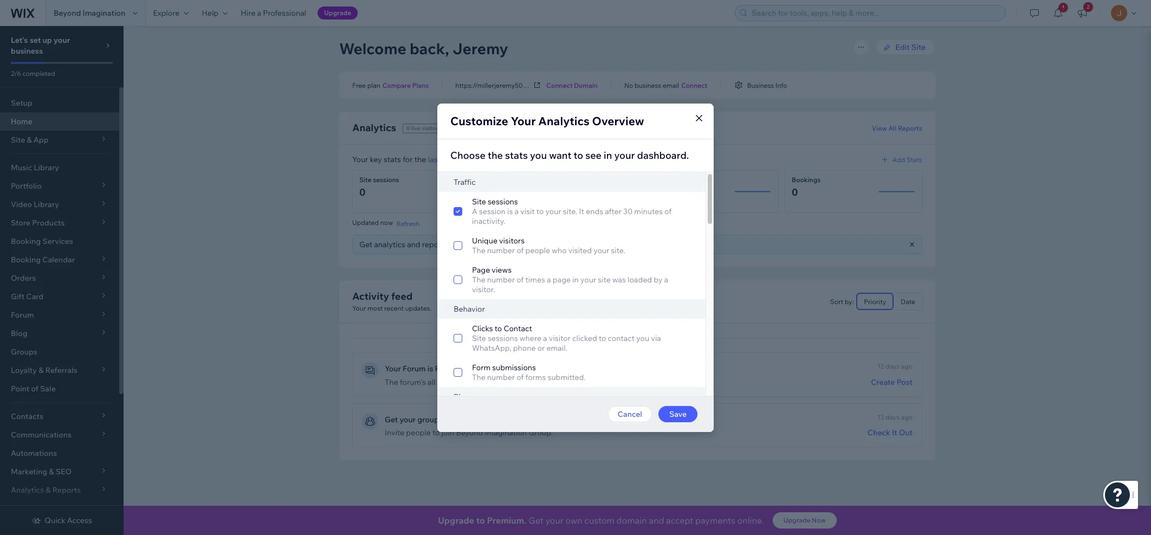 Task type: locate. For each thing, give the bounding box(es) containing it.
0 vertical spatial is
[[507, 206, 513, 216]]

2 days from the top
[[886, 413, 900, 421]]

None checkbox
[[438, 231, 706, 260]]

let's
[[11, 35, 28, 45]]

owner
[[530, 240, 554, 249]]

number inside unique visitors the number of people who visited your site.
[[487, 245, 515, 255]]

site inside site sessions a session is a visit to your site. it ends after 30 minutes of inactivity.
[[472, 197, 486, 206]]

0 vertical spatial ago
[[902, 362, 913, 370]]

of left times at the left bottom of the page
[[517, 275, 524, 284]]

create down 12
[[871, 377, 895, 387]]

1 horizontal spatial people
[[526, 245, 550, 255]]

submitted.
[[548, 372, 586, 382]]

jeremy
[[453, 39, 508, 58]]

unique
[[472, 236, 498, 245]]

to inside site sessions a session is a visit to your site. it ends after 30 minutes of inactivity.
[[537, 206, 544, 216]]

0 horizontal spatial upgrade
[[324, 9, 351, 17]]

0 horizontal spatial site.
[[563, 206, 578, 216]]

it left ends
[[579, 206, 585, 216]]

get up invite
[[385, 415, 398, 425]]

recent
[[384, 304, 404, 312]]

analytics up want
[[539, 114, 590, 128]]

the
[[472, 245, 486, 255], [472, 275, 486, 284], [472, 372, 486, 382], [385, 377, 398, 387]]

site right edit
[[912, 42, 926, 52]]

0 up minutes
[[648, 186, 654, 198]]

1 horizontal spatial in
[[604, 149, 612, 161]]

contact
[[504, 323, 532, 333]]

stats up $0.00
[[505, 149, 528, 161]]

your key stats for the
[[352, 155, 428, 164]]

site. for to
[[563, 206, 578, 216]]

3 number from the top
[[487, 372, 515, 382]]

a right hire
[[257, 8, 261, 18]]

get analytics and reports on the go with the wix owner app.
[[359, 240, 571, 249]]

people down get your group started! on the left bottom of the page
[[406, 428, 431, 438]]

1 vertical spatial people
[[406, 428, 431, 438]]

it left out
[[892, 428, 898, 438]]

home
[[11, 117, 32, 126]]

is left visit
[[507, 206, 513, 216]]

the left wix
[[502, 240, 514, 249]]

1 number from the top
[[487, 245, 515, 255]]

customize your analytics overview
[[451, 114, 644, 128]]

1 vertical spatial you
[[637, 333, 650, 343]]

0 horizontal spatial imagination
[[83, 8, 125, 18]]

add stats button
[[880, 155, 923, 164]]

business inside let's set up your business
[[11, 46, 43, 56]]

upgrade left the now
[[784, 516, 811, 524]]

of left sale
[[31, 384, 38, 394]]

upgrade up welcome
[[324, 9, 351, 17]]

1 horizontal spatial you
[[637, 333, 650, 343]]

1 ago from the top
[[902, 362, 913, 370]]

info
[[776, 81, 788, 89]]

a
[[257, 8, 261, 18], [515, 206, 519, 216], [547, 275, 551, 284], [664, 275, 669, 284], [543, 333, 547, 343]]

of for page views the number of times a page in your site was loaded by a visitor.
[[517, 275, 524, 284]]

priority
[[864, 298, 887, 306]]

1 horizontal spatial site.
[[611, 245, 626, 255]]

13 days ago
[[878, 413, 913, 421]]

1 horizontal spatial stats
[[505, 149, 528, 161]]

days
[[886, 362, 900, 370], [886, 413, 900, 421]]

sessions left where at the left
[[488, 333, 518, 343]]

first
[[495, 377, 509, 387]]

0 horizontal spatial in
[[573, 275, 579, 284]]

1 horizontal spatial upgrade
[[438, 515, 474, 526]]

it inside site sessions a session is a visit to your site. it ends after 30 minutes of inactivity.
[[579, 206, 585, 216]]

updated
[[352, 219, 379, 227]]

people left who
[[526, 245, 550, 255]]

and
[[407, 240, 421, 249], [649, 515, 664, 526]]

a inside clicks to contact site sessions where a visitor clicked to contact you via whatsapp, phone or email.
[[543, 333, 547, 343]]

business down let's
[[11, 46, 43, 56]]

$0.00
[[504, 186, 531, 198]]

automations
[[11, 448, 57, 458]]

no business email connect
[[625, 81, 708, 89]]

none checkbox containing unique visitors
[[438, 231, 706, 260]]

of inside unique visitors the number of people who visited your site.
[[517, 245, 524, 255]]

updates.
[[405, 304, 432, 312]]

analytics up 'key'
[[352, 121, 396, 134]]

reports
[[898, 124, 923, 132]]

your right visited
[[594, 245, 610, 255]]

and left 'accept'
[[649, 515, 664, 526]]

the inside "page views the number of times a page in your site was loaded by a visitor."
[[472, 275, 486, 284]]

1 horizontal spatial analytics
[[539, 114, 590, 128]]

business
[[747, 81, 774, 89]]

date button
[[894, 293, 923, 310]]

is up all
[[428, 364, 433, 374]]

a left visit
[[515, 206, 519, 216]]

get inside get the app button
[[592, 240, 604, 248]]

1 vertical spatial it
[[892, 428, 898, 438]]

app.
[[556, 240, 571, 249]]

upgrade for upgrade to premium. get your own custom domain and accept payments online.
[[438, 515, 474, 526]]

beyond
[[54, 8, 81, 18], [456, 428, 483, 438]]

plan
[[367, 81, 381, 89]]

0 vertical spatial number
[[487, 245, 515, 255]]

1 vertical spatial business
[[635, 81, 662, 89]]

business right no
[[635, 81, 662, 89]]

let's set up your business
[[11, 35, 70, 56]]

Search for tools, apps, help & more... field
[[749, 5, 1003, 21]]

visitors right unique
[[499, 236, 525, 245]]

1 horizontal spatial imagination
[[485, 428, 527, 438]]

customize
[[451, 114, 508, 128]]

whatsapp,
[[472, 343, 512, 353]]

post.
[[510, 377, 528, 387]]

of inside form submissions the number of forms submitted.
[[517, 372, 524, 382]]

site. inside unique visitors the number of people who visited your site.
[[611, 245, 626, 255]]

connect right email at top
[[682, 81, 708, 89]]

1 horizontal spatial connect
[[682, 81, 708, 89]]

sessions for site sessions
[[373, 176, 399, 184]]

ago up out
[[902, 413, 913, 421]]

the left first at the left of page
[[472, 372, 486, 382]]

0 down bookings
[[792, 186, 798, 198]]

0 vertical spatial people
[[526, 245, 550, 255]]

you inside clicks to contact site sessions where a visitor clicked to contact you via whatsapp, phone or email.
[[637, 333, 650, 343]]

visited
[[569, 245, 592, 255]]

upgrade to premium. get your own custom domain and accept payments online.
[[438, 515, 764, 526]]

your left site
[[581, 275, 597, 284]]

upgrade for upgrade now
[[784, 516, 811, 524]]

get for get the app
[[592, 240, 604, 248]]

now
[[812, 516, 826, 524]]

set
[[30, 35, 41, 45]]

you left via
[[637, 333, 650, 343]]

1 vertical spatial site.
[[611, 245, 626, 255]]

form submissions the number of forms submitted.
[[472, 362, 586, 382]]

12
[[878, 362, 885, 370]]

sale
[[40, 384, 56, 394]]

get
[[359, 240, 373, 249], [592, 240, 604, 248], [385, 415, 398, 425], [529, 515, 544, 526]]

for
[[403, 155, 413, 164]]

0 horizontal spatial it
[[579, 206, 585, 216]]

a inside site sessions a session is a visit to your site. it ends after 30 minutes of inactivity.
[[515, 206, 519, 216]]

analytics
[[374, 240, 405, 249]]

cancel
[[618, 409, 643, 419]]

2 number from the top
[[487, 275, 515, 284]]

of inside "page views the number of times a page in your site was loaded by a visitor."
[[517, 275, 524, 284]]

custom
[[585, 515, 615, 526]]

number inside "page views the number of times a page in your site was loaded by a visitor."
[[487, 275, 515, 284]]

1 create from the left
[[452, 377, 475, 387]]

1 vertical spatial days
[[886, 413, 900, 421]]

to left see
[[574, 149, 583, 161]]

to right clicks
[[495, 323, 502, 333]]

the for unique visitors
[[472, 245, 486, 255]]

1 horizontal spatial it
[[892, 428, 898, 438]]

1 horizontal spatial create
[[871, 377, 895, 387]]

your right customize
[[511, 114, 536, 128]]

sessions up inactivity.
[[488, 197, 518, 206]]

point of sale link
[[0, 380, 119, 398]]

setup
[[11, 98, 32, 108]]

your right visit
[[546, 206, 562, 216]]

sessions for site sessions a session is a visit to your site. it ends after 30 minutes of inactivity.
[[488, 197, 518, 206]]

1 vertical spatial imagination
[[485, 428, 527, 438]]

get the app
[[592, 240, 630, 248]]

your right "up"
[[54, 35, 70, 45]]

sessions down your key stats for the
[[373, 176, 399, 184]]

beyond down the started!
[[456, 428, 483, 438]]

upgrade inside button
[[324, 9, 351, 17]]

submissions
[[492, 362, 536, 372]]

in right see
[[604, 149, 612, 161]]

of left forms
[[517, 372, 524, 382]]

site up inactivity.
[[472, 197, 486, 206]]

beyond up let's set up your business
[[54, 8, 81, 18]]

your right see
[[615, 149, 635, 161]]

0 vertical spatial it
[[579, 206, 585, 216]]

2 horizontal spatial upgrade
[[784, 516, 811, 524]]

days right 12
[[886, 362, 900, 370]]

13
[[878, 413, 885, 421]]

automations link
[[0, 444, 119, 463]]

you left want
[[530, 149, 547, 161]]

page views the number of times a page in your site was loaded by a visitor.
[[472, 265, 669, 294]]

sessions inside site sessions a session is a visit to your site. it ends after 30 minutes of inactivity.
[[488, 197, 518, 206]]

site sessions
[[359, 176, 399, 184]]

booking services
[[11, 236, 73, 246]]

0 vertical spatial business
[[11, 46, 43, 56]]

compare
[[383, 81, 411, 89]]

upgrade inside button
[[784, 516, 811, 524]]

2 vertical spatial number
[[487, 372, 515, 382]]

0 horizontal spatial business
[[11, 46, 43, 56]]

behavior
[[454, 304, 485, 314]]

0 down "site sessions"
[[359, 186, 366, 198]]

2 ago from the top
[[902, 413, 913, 421]]

upgrade left premium.
[[438, 515, 474, 526]]

hire a professional link
[[234, 0, 313, 26]]

site. up the was
[[611, 245, 626, 255]]

the left views
[[472, 275, 486, 284]]

upgrade now
[[784, 516, 826, 524]]

2 vertical spatial sessions
[[488, 333, 518, 343]]

12 days ago
[[878, 362, 913, 370]]

0 horizontal spatial visitors
[[422, 125, 441, 132]]

0 vertical spatial site.
[[563, 206, 578, 216]]

of left owner
[[517, 245, 524, 255]]

0 horizontal spatial you
[[530, 149, 547, 161]]

completed
[[23, 69, 55, 78]]

the up the page
[[472, 245, 486, 255]]

1 horizontal spatial is
[[507, 206, 513, 216]]

the for page views
[[472, 275, 486, 284]]

quick access
[[45, 516, 92, 525]]

1 vertical spatial and
[[649, 515, 664, 526]]

1 vertical spatial is
[[428, 364, 433, 374]]

to right visit
[[537, 206, 544, 216]]

the right the choose
[[488, 149, 503, 161]]

the inside form submissions the number of forms submitted.
[[472, 372, 486, 382]]

refresh button
[[397, 219, 420, 228]]

group
[[418, 415, 439, 425]]

0 horizontal spatial stats
[[384, 155, 401, 164]]

0 vertical spatial beyond
[[54, 8, 81, 18]]

create
[[452, 377, 475, 387], [871, 377, 895, 387]]

and left reports
[[407, 240, 421, 249]]

create up blog
[[452, 377, 475, 387]]

point
[[11, 384, 29, 394]]

0 left live
[[407, 125, 410, 132]]

stats left the for
[[384, 155, 401, 164]]

site. inside site sessions a session is a visit to your site. it ends after 30 minutes of inactivity.
[[563, 206, 578, 216]]

of for unique visitors the number of people who visited your site.
[[517, 245, 524, 255]]

0 vertical spatial and
[[407, 240, 421, 249]]

the inside unique visitors the number of people who visited your site.
[[472, 245, 486, 255]]

get down updated
[[359, 240, 373, 249]]

0 horizontal spatial create
[[452, 377, 475, 387]]

visitors inside unique visitors the number of people who visited your site.
[[499, 236, 525, 245]]

music library
[[11, 163, 59, 172]]

site. left ends
[[563, 206, 578, 216]]

compare plans link
[[383, 80, 429, 90]]

your forum is ready
[[385, 364, 458, 374]]

a left visitor on the bottom of the page
[[543, 333, 547, 343]]

1 vertical spatial number
[[487, 275, 515, 284]]

of inside point of sale link
[[31, 384, 38, 394]]

1 vertical spatial beyond
[[456, 428, 483, 438]]

site up form
[[472, 333, 486, 343]]

site. for visited
[[611, 245, 626, 255]]

number inside form submissions the number of forms submitted.
[[487, 372, 515, 382]]

1 days from the top
[[886, 362, 900, 370]]

1 horizontal spatial beyond
[[456, 428, 483, 438]]

in right page
[[573, 275, 579, 284]]

your inside "page views the number of times a page in your site was loaded by a visitor."
[[581, 275, 597, 284]]

0 vertical spatial sessions
[[373, 176, 399, 184]]

days right 13
[[886, 413, 900, 421]]

get right visited
[[592, 240, 604, 248]]

1 vertical spatial ago
[[902, 413, 913, 421]]

of right minutes
[[665, 206, 672, 216]]

1 vertical spatial sessions
[[488, 197, 518, 206]]

connect left domain
[[547, 81, 573, 89]]

after
[[605, 206, 622, 216]]

0 horizontal spatial is
[[428, 364, 433, 374]]

of for form submissions the number of forms submitted.
[[517, 372, 524, 382]]

a left page
[[547, 275, 551, 284]]

0 vertical spatial visitors
[[422, 125, 441, 132]]

reports
[[422, 240, 448, 249]]

0 vertical spatial days
[[886, 362, 900, 370]]

help
[[202, 8, 219, 18]]

your down form
[[477, 377, 493, 387]]

save button
[[659, 406, 698, 422]]

the left forum's
[[385, 377, 398, 387]]

ago up the post
[[902, 362, 913, 370]]

visitors right live
[[422, 125, 441, 132]]

your left the most
[[352, 304, 366, 312]]

0 horizontal spatial connect
[[547, 81, 573, 89]]

1 vertical spatial in
[[573, 275, 579, 284]]

page
[[472, 265, 490, 275]]

2 create from the left
[[871, 377, 895, 387]]

None checkbox
[[438, 192, 706, 231], [438, 260, 706, 299], [438, 319, 706, 358], [438, 358, 706, 387], [438, 192, 706, 231], [438, 260, 706, 299], [438, 319, 706, 358], [438, 358, 706, 387]]

sort by:
[[831, 297, 854, 306]]

1 horizontal spatial visitors
[[499, 236, 525, 245]]

updates
[[638, 334, 663, 342]]

of
[[665, 206, 672, 216], [517, 245, 524, 255], [517, 275, 524, 284], [517, 372, 524, 382], [31, 384, 38, 394]]

create post button
[[871, 377, 913, 387]]

sessions inside clicks to contact site sessions where a visitor clicked to contact you via whatsapp, phone or email.
[[488, 333, 518, 343]]

the left app
[[605, 240, 615, 248]]

clicks to contact site sessions where a visitor clicked to contact you via whatsapp, phone or email.
[[472, 323, 661, 353]]

forum
[[403, 364, 426, 374]]

0 horizontal spatial analytics
[[352, 121, 396, 134]]

the right the for
[[415, 155, 426, 164]]

started!
[[441, 415, 469, 425]]

1 vertical spatial visitors
[[499, 236, 525, 245]]



Task type: describe. For each thing, give the bounding box(es) containing it.
to right clicked
[[599, 333, 606, 343]]

0 horizontal spatial beyond
[[54, 8, 81, 18]]

free
[[352, 81, 366, 89]]

wix
[[515, 240, 528, 249]]

or
[[538, 343, 545, 353]]

overview
[[592, 114, 644, 128]]

access
[[67, 516, 92, 525]]

get for get your group started!
[[385, 415, 398, 425]]

choose
[[451, 149, 486, 161]]

your inside unique visitors the number of people who visited your site.
[[594, 245, 610, 255]]

0 horizontal spatial and
[[407, 240, 421, 249]]

via
[[651, 333, 661, 343]]

edit site link
[[876, 39, 936, 55]]

upgrade now button
[[773, 512, 837, 529]]

feed
[[391, 290, 413, 303]]

by
[[654, 275, 663, 284]]

site down 'key'
[[359, 176, 372, 184]]

ago for check it out
[[902, 413, 913, 421]]

connect link
[[682, 80, 708, 90]]

bookings
[[792, 176, 821, 184]]

number for visitors
[[487, 245, 515, 255]]

in inside "page views the number of times a page in your site was loaded by a visitor."
[[573, 275, 579, 284]]

of inside site sessions a session is a visit to your site. it ends after 30 minutes of inactivity.
[[665, 206, 672, 216]]

upgrade button
[[318, 7, 358, 20]]

clicked
[[573, 333, 597, 343]]

view all reports
[[872, 124, 923, 132]]

0 vertical spatial you
[[530, 149, 547, 161]]

loaded
[[628, 275, 652, 284]]

your inside site sessions a session is a visit to your site. it ends after 30 minutes of inactivity.
[[546, 206, 562, 216]]

visitor.
[[472, 284, 495, 294]]

your up invite
[[400, 415, 416, 425]]

groups
[[11, 347, 37, 357]]

plans
[[412, 81, 429, 89]]

traffic
[[454, 177, 476, 187]]

general updates
[[612, 334, 663, 342]]

refresh
[[397, 219, 420, 227]]

2 connect from the left
[[682, 81, 708, 89]]

save
[[670, 409, 687, 419]]

music
[[11, 163, 32, 172]]

set.
[[437, 377, 450, 387]]

page
[[553, 275, 571, 284]]

stats for you
[[505, 149, 528, 161]]

your left 'own' on the bottom
[[546, 515, 564, 526]]

visitor
[[549, 333, 571, 343]]

add
[[893, 155, 906, 163]]

check it out
[[868, 428, 913, 438]]

phone
[[513, 343, 536, 353]]

updated now refresh
[[352, 219, 420, 227]]

see
[[586, 149, 602, 161]]

business info
[[747, 81, 788, 89]]

invite people to join beyond imagination group.
[[385, 428, 553, 438]]

free plan compare plans
[[352, 81, 429, 89]]

group.
[[529, 428, 553, 438]]

0 vertical spatial in
[[604, 149, 612, 161]]

booking
[[11, 236, 41, 246]]

0 vertical spatial imagination
[[83, 8, 125, 18]]

welcome back, jeremy
[[339, 39, 508, 58]]

1 horizontal spatial business
[[635, 81, 662, 89]]

site inside clicks to contact site sessions where a visitor clicked to contact you via whatsapp, phone or email.
[[472, 333, 486, 343]]

live
[[411, 125, 420, 132]]

help button
[[195, 0, 234, 26]]

general
[[612, 334, 636, 342]]

days for create
[[886, 362, 900, 370]]

upgrade for upgrade
[[324, 9, 351, 17]]

your inside 'activity feed your most recent updates.'
[[352, 304, 366, 312]]

get for get analytics and reports on the go with the wix owner app.
[[359, 240, 373, 249]]

where
[[520, 333, 542, 343]]

post
[[897, 377, 913, 387]]

check
[[868, 428, 891, 438]]

priority button
[[857, 293, 894, 310]]

days for check
[[886, 413, 900, 421]]

email.
[[547, 343, 568, 353]]

stats for for
[[384, 155, 401, 164]]

payments
[[696, 515, 736, 526]]

1 horizontal spatial and
[[649, 515, 664, 526]]

get right premium.
[[529, 515, 544, 526]]

number for submissions
[[487, 372, 515, 382]]

view all reports button
[[872, 123, 923, 133]]

now
[[380, 219, 393, 227]]

blog
[[454, 392, 470, 402]]

is inside site sessions a session is a visit to your site. it ends after 30 minutes of inactivity.
[[507, 206, 513, 216]]

a right by
[[664, 275, 669, 284]]

ago for create post
[[902, 362, 913, 370]]

site sessions a session is a visit to your site. it ends after 30 minutes of inactivity.
[[472, 197, 672, 226]]

quick
[[45, 516, 65, 525]]

booking services link
[[0, 232, 119, 251]]

people inside unique visitors the number of people who visited your site.
[[526, 245, 550, 255]]

number for views
[[487, 275, 515, 284]]

all
[[889, 124, 897, 132]]

your left 'key'
[[352, 155, 368, 164]]

premium.
[[487, 515, 527, 526]]

beyond imagination
[[54, 8, 125, 18]]

30
[[624, 206, 633, 216]]

2 button
[[1071, 0, 1095, 26]]

to left join on the left bottom
[[433, 428, 440, 438]]

go
[[474, 240, 483, 249]]

date
[[901, 298, 916, 306]]

with
[[485, 240, 500, 249]]

domain
[[617, 515, 647, 526]]

library
[[34, 163, 59, 172]]

your inside let's set up your business
[[54, 35, 70, 45]]

to left premium.
[[476, 515, 485, 526]]

minutes
[[635, 206, 663, 216]]

the forum's all set. create your first post.
[[385, 377, 528, 387]]

the for form submissions
[[472, 372, 486, 382]]

ends
[[586, 206, 604, 216]]

get the app button
[[577, 238, 636, 251]]

activity feed your most recent updates.
[[352, 290, 432, 312]]

create post
[[871, 377, 913, 387]]

app
[[617, 240, 630, 248]]

explore
[[153, 8, 180, 18]]

check it out button
[[868, 428, 913, 438]]

edit
[[896, 42, 910, 52]]

the inside button
[[605, 240, 615, 248]]

accept
[[666, 515, 694, 526]]

your left forum
[[385, 364, 401, 374]]

1 connect from the left
[[547, 81, 573, 89]]

0 horizontal spatial people
[[406, 428, 431, 438]]

add stats
[[893, 155, 923, 163]]

the right on
[[461, 240, 472, 249]]

sidebar element
[[0, 26, 124, 535]]



Task type: vqa. For each thing, say whether or not it's contained in the screenshot.
Form submissions The number of forms submitted. of
yes



